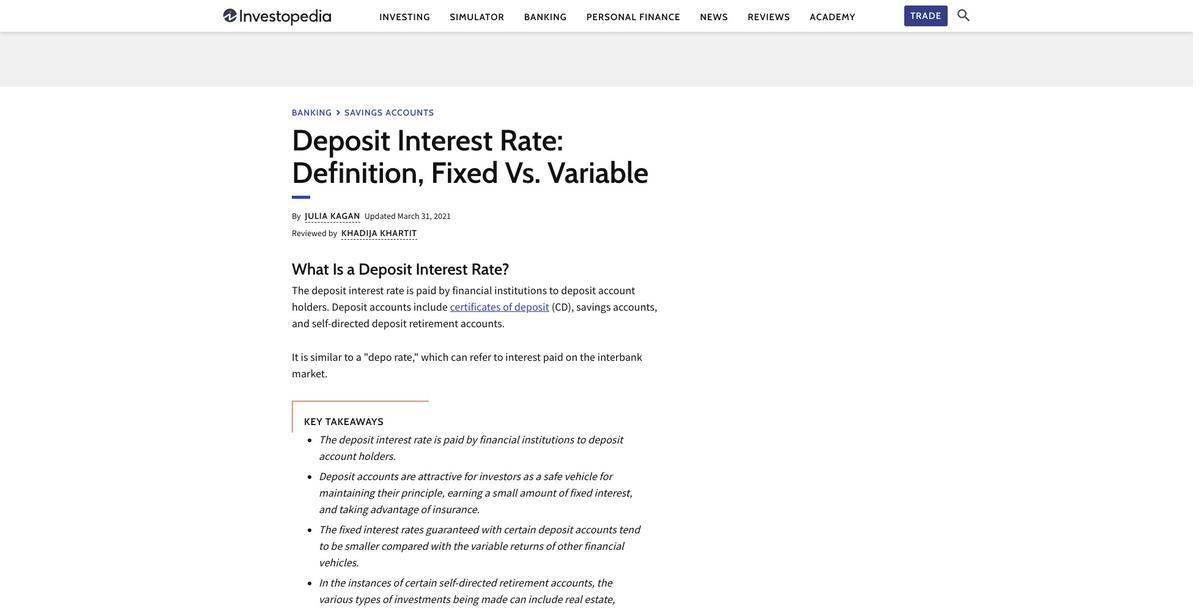 Task type: vqa. For each thing, say whether or not it's contained in the screenshot.
the bottom "Banking" link
yes



Task type: describe. For each thing, give the bounding box(es) containing it.
interest inside it is similar to a "depo rate," which can refer to interest paid on the interbank market.
[[506, 351, 541, 367]]

their
[[377, 487, 399, 503]]

personal finance link
[[587, 11, 681, 24]]

estate,
[[585, 593, 615, 610]]

2 vertical spatial accounts
[[575, 523, 617, 540]]

investments
[[394, 593, 450, 610]]

of left other
[[546, 540, 555, 556]]

1 vertical spatial interest
[[416, 259, 468, 279]]

what is a deposit interest rate?
[[292, 259, 510, 279]]

the right real
[[597, 577, 612, 593]]

principle,
[[401, 487, 445, 503]]

smaller
[[345, 540, 379, 556]]

savings
[[577, 300, 611, 317]]

investors
[[479, 470, 521, 487]]

returns
[[510, 540, 543, 556]]

news link
[[700, 11, 729, 24]]

definition,
[[292, 155, 425, 190]]

julia
[[305, 210, 328, 221]]

by for reviewed
[[329, 227, 337, 241]]

2 vertical spatial and
[[454, 610, 472, 612]]

deposit down 'khadija khartit' link
[[359, 259, 412, 279]]

account inside key takeaways the deposit interest rate is paid by financial institutions to deposit account holders. deposit accounts are attractive for investors as a safe vehicle for maintaining their principle, earning a small amount of fixed interest, and taking advantage of insurance. the fixed interest rates guaranteed with certain deposit accounts tend to be smaller compared with the variable returns of other financial vehicles. in the instances of certain self-directed retirement accounts, the various types of investments being made can include real estate, mutual funds, stocks, bonds, and notes.
[[319, 450, 356, 466]]

advantage
[[370, 503, 418, 520]]

to inside the deposit interest rate is paid by financial institutions to deposit account holders. deposit accounts include
[[549, 284, 559, 300]]

self- inside the (cd), savings accounts, and self-directed deposit retirement accounts.
[[312, 317, 332, 333]]

the inside the deposit interest rate is paid by financial institutions to deposit account holders. deposit accounts include
[[292, 284, 309, 300]]

of right amount
[[558, 487, 568, 503]]

attractive
[[418, 470, 462, 487]]

and inside the (cd), savings accounts, and self-directed deposit retirement accounts.
[[292, 317, 310, 333]]

1 for from the left
[[464, 470, 477, 487]]

include inside the deposit interest rate is paid by financial institutions to deposit account holders. deposit accounts include
[[414, 300, 448, 317]]

notes.
[[474, 610, 502, 612]]

to left be
[[319, 540, 329, 556]]

mutual
[[319, 610, 352, 612]]

compared
[[381, 540, 428, 556]]

maintaining
[[319, 487, 375, 503]]

search image
[[958, 9, 970, 22]]

can inside it is similar to a "depo rate," which can refer to interest paid on the interbank market.
[[451, 351, 468, 367]]

1 horizontal spatial banking link
[[524, 11, 567, 24]]

to right refer
[[494, 351, 503, 367]]

by
[[292, 210, 301, 224]]

variable
[[548, 155, 649, 190]]

of right certificates
[[503, 300, 512, 317]]

interest,
[[595, 487, 633, 503]]

investing
[[380, 11, 430, 22]]

academy
[[810, 11, 856, 22]]

insurance.
[[432, 503, 480, 520]]

rates
[[401, 523, 423, 540]]

retirement inside the (cd), savings accounts, and self-directed deposit retirement accounts.
[[409, 317, 459, 333]]

account inside the deposit interest rate is paid by financial institutions to deposit account holders. deposit accounts include
[[598, 284, 636, 300]]

real
[[565, 593, 582, 610]]

reviewed
[[292, 227, 327, 241]]

accounts
[[386, 107, 435, 118]]

arrow right image
[[335, 109, 342, 116]]

1 vertical spatial certain
[[405, 577, 437, 593]]

interest down "advantage" at the bottom left of the page
[[363, 523, 399, 540]]

news
[[700, 11, 729, 22]]

finance
[[640, 11, 681, 22]]

which
[[421, 351, 449, 367]]

interest up are
[[376, 433, 411, 450]]

similar
[[311, 351, 342, 367]]

vehicles.
[[319, 556, 359, 573]]

key
[[304, 416, 323, 428]]

to up vehicle
[[576, 433, 586, 450]]

simulator
[[450, 11, 505, 22]]

"depo
[[364, 351, 392, 367]]

rate?
[[472, 259, 510, 279]]

2 for from the left
[[599, 470, 613, 487]]

types
[[355, 593, 380, 610]]

1 horizontal spatial with
[[481, 523, 502, 540]]

(cd), savings accounts, and self-directed deposit retirement accounts.
[[292, 300, 658, 333]]

include inside key takeaways the deposit interest rate is paid by financial institutions to deposit account holders. deposit accounts are attractive for investors as a safe vehicle for maintaining their principle, earning a small amount of fixed interest, and taking advantage of insurance. the fixed interest rates guaranteed with certain deposit accounts tend to be smaller compared with the variable returns of other financial vehicles. in the instances of certain self-directed retirement accounts, the various types of investments being made can include real estate, mutual funds, stocks, bonds, and notes.
[[528, 593, 563, 610]]

refer
[[470, 351, 492, 367]]

paid inside the deposit interest rate is paid by financial institutions to deposit account holders. deposit accounts include
[[416, 284, 437, 300]]

deposit inside the deposit interest rate is paid by financial institutions to deposit account holders. deposit accounts include
[[332, 300, 368, 317]]

julia kagan link
[[305, 210, 360, 223]]

certificates of deposit link
[[450, 300, 550, 317]]

1 vertical spatial banking link
[[292, 107, 332, 118]]

rate inside the deposit interest rate is paid by financial institutions to deposit account holders. deposit accounts include
[[386, 284, 404, 300]]

khadija khartit link
[[342, 227, 417, 240]]

certificates
[[450, 300, 501, 317]]

1 vertical spatial the
[[319, 433, 336, 450]]

a left small
[[485, 487, 490, 503]]

are
[[401, 470, 415, 487]]

tend
[[619, 523, 640, 540]]

31,
[[422, 210, 432, 224]]

by for paid
[[466, 433, 477, 450]]

paid inside key takeaways the deposit interest rate is paid by financial institutions to deposit account holders. deposit accounts are attractive for investors as a safe vehicle for maintaining their principle, earning a small amount of fixed interest, and taking advantage of insurance. the fixed interest rates guaranteed with certain deposit accounts tend to be smaller compared with the variable returns of other financial vehicles. in the instances of certain self-directed retirement accounts, the various types of investments being made can include real estate, mutual funds, stocks, bonds, and notes.
[[443, 433, 464, 450]]

the left variable
[[453, 540, 468, 556]]

rate,"
[[394, 351, 419, 367]]

instances
[[348, 577, 391, 593]]

khadija
[[342, 227, 378, 238]]

trade
[[911, 10, 942, 21]]

on
[[566, 351, 578, 367]]

it
[[292, 351, 299, 367]]

directed inside key takeaways the deposit interest rate is paid by financial institutions to deposit account holders. deposit accounts are attractive for investors as a safe vehicle for maintaining their principle, earning a small amount of fixed interest, and taking advantage of insurance. the fixed interest rates guaranteed with certain deposit accounts tend to be smaller compared with the variable returns of other financial vehicles. in the instances of certain self-directed retirement accounts, the various types of investments being made can include real estate, mutual funds, stocks, bonds, and notes.
[[459, 577, 497, 593]]

2 vertical spatial the
[[319, 523, 336, 540]]

savings accounts
[[345, 107, 435, 118]]

the deposit interest rate is paid by financial institutions to deposit account holders. deposit accounts include
[[292, 284, 636, 317]]

stocks,
[[386, 610, 418, 612]]

certificates of deposit
[[450, 300, 550, 317]]

march
[[398, 210, 420, 224]]

reviews link
[[748, 11, 791, 24]]

made
[[481, 593, 507, 610]]

by julia kagan updated march 31, 2021 reviewed by khadija khartit
[[292, 210, 451, 241]]



Task type: locate. For each thing, give the bounding box(es) containing it.
interest up the deposit interest rate is paid by financial institutions to deposit account holders. deposit accounts include
[[416, 259, 468, 279]]

include left real
[[528, 593, 563, 610]]

include left certificates
[[414, 300, 448, 317]]

for right vehicle
[[599, 470, 613, 487]]

1 horizontal spatial directed
[[459, 577, 497, 593]]

holders. inside key takeaways the deposit interest rate is paid by financial institutions to deposit account holders. deposit accounts are attractive for investors as a safe vehicle for maintaining their principle, earning a small amount of fixed interest, and taking advantage of insurance. the fixed interest rates guaranteed with certain deposit accounts tend to be smaller compared with the variable returns of other financial vehicles. in the instances of certain self-directed retirement accounts, the various types of investments being made can include real estate, mutual funds, stocks, bonds, and notes.
[[358, 450, 396, 466]]

1 vertical spatial can
[[510, 593, 526, 610]]

in
[[319, 577, 328, 593]]

2 horizontal spatial by
[[466, 433, 477, 450]]

accounts left are
[[357, 470, 398, 487]]

1 vertical spatial institutions
[[522, 433, 574, 450]]

various
[[319, 593, 353, 610]]

0 vertical spatial holders.
[[292, 300, 330, 317]]

0 horizontal spatial with
[[430, 540, 451, 556]]

0 vertical spatial certain
[[504, 523, 536, 540]]

interest inside deposit interest rate: definition, fixed vs. variable
[[397, 122, 493, 158]]

1 horizontal spatial for
[[599, 470, 613, 487]]

market.
[[292, 367, 328, 384]]

can inside key takeaways the deposit interest rate is paid by financial institutions to deposit account holders. deposit accounts are attractive for investors as a safe vehicle for maintaining their principle, earning a small amount of fixed interest, and taking advantage of insurance. the fixed interest rates guaranteed with certain deposit accounts tend to be smaller compared with the variable returns of other financial vehicles. in the instances of certain self-directed retirement accounts, the various types of investments being made can include real estate, mutual funds, stocks, bonds, and notes.
[[510, 593, 526, 610]]

of right types
[[382, 593, 392, 610]]

deposit
[[312, 284, 347, 300], [561, 284, 596, 300], [515, 300, 550, 317], [372, 317, 407, 333], [339, 433, 374, 450], [588, 433, 623, 450], [538, 523, 573, 540]]

is up attractive
[[434, 433, 441, 450]]

deposit up taking
[[319, 470, 355, 487]]

1 horizontal spatial fixed
[[570, 487, 592, 503]]

financial right other
[[584, 540, 624, 556]]

is down what is a deposit interest rate?
[[407, 284, 414, 300]]

interest inside the deposit interest rate is paid by financial institutions to deposit account holders. deposit accounts include
[[349, 284, 384, 300]]

as
[[523, 470, 533, 487]]

by down julia kagan link
[[329, 227, 337, 241]]

institutions down rate?
[[495, 284, 547, 300]]

paid down what is a deposit interest rate?
[[416, 284, 437, 300]]

0 horizontal spatial retirement
[[409, 317, 459, 333]]

1 horizontal spatial self-
[[439, 577, 459, 593]]

1 vertical spatial self-
[[439, 577, 459, 593]]

institutions
[[495, 284, 547, 300], [522, 433, 574, 450]]

retirement
[[409, 317, 459, 333], [499, 577, 548, 593]]

1 vertical spatial account
[[319, 450, 356, 466]]

0 horizontal spatial holders.
[[292, 300, 330, 317]]

academy link
[[810, 11, 856, 24]]

deposit interest rate: definition, fixed vs. variable
[[292, 122, 649, 190]]

1 horizontal spatial include
[[528, 593, 563, 610]]

0 vertical spatial financial
[[452, 284, 492, 300]]

kagan
[[330, 210, 360, 221]]

can
[[451, 351, 468, 367], [510, 593, 526, 610]]

1 vertical spatial directed
[[459, 577, 497, 593]]

deposit down is
[[332, 300, 368, 317]]

variable
[[471, 540, 508, 556]]

interest down what is a deposit interest rate?
[[349, 284, 384, 300]]

rate down what is a deposit interest rate?
[[386, 284, 404, 300]]

the inside it is similar to a "depo rate," which can refer to interest paid on the interbank market.
[[580, 351, 595, 367]]

institutions inside the deposit interest rate is paid by financial institutions to deposit account holders. deposit accounts include
[[495, 284, 547, 300]]

a left "depo
[[356, 351, 362, 367]]

holders. inside the deposit interest rate is paid by financial institutions to deposit account holders. deposit accounts include
[[292, 300, 330, 317]]

1 horizontal spatial rate
[[413, 433, 431, 450]]

0 vertical spatial include
[[414, 300, 448, 317]]

rate up are
[[413, 433, 431, 450]]

1 horizontal spatial retirement
[[499, 577, 548, 593]]

0 horizontal spatial and
[[292, 317, 310, 333]]

deposit inside the (cd), savings accounts, and self-directed deposit retirement accounts.
[[372, 317, 407, 333]]

0 horizontal spatial directed
[[332, 317, 370, 333]]

0 vertical spatial rate
[[386, 284, 404, 300]]

small
[[492, 487, 517, 503]]

by inside key takeaways the deposit interest rate is paid by financial institutions to deposit account holders. deposit accounts are attractive for investors as a safe vehicle for maintaining their principle, earning a small amount of fixed interest, and taking advantage of insurance. the fixed interest rates guaranteed with certain deposit accounts tend to be smaller compared with the variable returns of other financial vehicles. in the instances of certain self-directed retirement accounts, the various types of investments being made can include real estate, mutual funds, stocks, bonds, and notes.
[[466, 433, 477, 450]]

interbank
[[598, 351, 643, 367]]

2 vertical spatial paid
[[443, 433, 464, 450]]

savings accounts link
[[345, 107, 435, 118]]

1 vertical spatial rate
[[413, 433, 431, 450]]

is right it
[[301, 351, 308, 367]]

1 horizontal spatial holders.
[[358, 450, 396, 466]]

accounts,
[[613, 300, 658, 317], [551, 577, 595, 593]]

is inside key takeaways the deposit interest rate is paid by financial institutions to deposit account holders. deposit accounts are attractive for investors as a safe vehicle for maintaining their principle, earning a small amount of fixed interest, and taking advantage of insurance. the fixed interest rates guaranteed with certain deposit accounts tend to be smaller compared with the variable returns of other financial vehicles. in the instances of certain self-directed retirement accounts, the various types of investments being made can include real estate, mutual funds, stocks, bonds, and notes.
[[434, 433, 441, 450]]

1 horizontal spatial is
[[407, 284, 414, 300]]

takeaways
[[326, 416, 384, 428]]

investopedia homepage image
[[223, 7, 331, 27]]

of up "stocks,"
[[393, 577, 402, 593]]

for
[[464, 470, 477, 487], [599, 470, 613, 487]]

2 horizontal spatial and
[[454, 610, 472, 612]]

1 vertical spatial retirement
[[499, 577, 548, 593]]

with right rates
[[430, 540, 451, 556]]

the down what
[[292, 284, 309, 300]]

0 vertical spatial retirement
[[409, 317, 459, 333]]

0 horizontal spatial accounts,
[[551, 577, 595, 593]]

can right made
[[510, 593, 526, 610]]

holders.
[[292, 300, 330, 317], [358, 450, 396, 466]]

0 vertical spatial accounts,
[[613, 300, 658, 317]]

1 vertical spatial paid
[[543, 351, 564, 367]]

1 horizontal spatial and
[[319, 503, 337, 520]]

retirement up "which"
[[409, 317, 459, 333]]

updated
[[365, 210, 396, 224]]

personal finance
[[587, 11, 681, 22]]

funds,
[[355, 610, 383, 612]]

1 vertical spatial accounts,
[[551, 577, 595, 593]]

0 vertical spatial self-
[[312, 317, 332, 333]]

accounts inside the deposit interest rate is paid by financial institutions to deposit account holders. deposit accounts include
[[370, 300, 411, 317]]

of up rates
[[421, 503, 430, 520]]

account up 'maintaining'
[[319, 450, 356, 466]]

banking
[[524, 11, 567, 22], [292, 107, 332, 118]]

0 vertical spatial institutions
[[495, 284, 547, 300]]

interest
[[349, 284, 384, 300], [506, 351, 541, 367], [376, 433, 411, 450], [363, 523, 399, 540]]

is
[[333, 259, 344, 279]]

a right as
[[536, 470, 541, 487]]

1 horizontal spatial by
[[439, 284, 450, 300]]

institutions inside key takeaways the deposit interest rate is paid by financial institutions to deposit account holders. deposit accounts are attractive for investors as a safe vehicle for maintaining their principle, earning a small amount of fixed interest, and taking advantage of insurance. the fixed interest rates guaranteed with certain deposit accounts tend to be smaller compared with the variable returns of other financial vehicles. in the instances of certain self-directed retirement accounts, the various types of investments being made can include real estate, mutual funds, stocks, bonds, and notes.
[[522, 433, 574, 450]]

1 vertical spatial by
[[439, 284, 450, 300]]

by down what is a deposit interest rate?
[[439, 284, 450, 300]]

is
[[407, 284, 414, 300], [301, 351, 308, 367], [434, 433, 441, 450]]

it is similar to a "depo rate," which can refer to interest paid on the interbank market.
[[292, 351, 643, 384]]

rate
[[386, 284, 404, 300], [413, 433, 431, 450]]

0 vertical spatial banking
[[524, 11, 567, 22]]

1 vertical spatial banking
[[292, 107, 332, 118]]

0 horizontal spatial certain
[[405, 577, 437, 593]]

0 horizontal spatial include
[[414, 300, 448, 317]]

simulator link
[[450, 11, 505, 24]]

amount
[[520, 487, 556, 503]]

accounts, inside the (cd), savings accounts, and self-directed deposit retirement accounts.
[[613, 300, 658, 317]]

0 vertical spatial account
[[598, 284, 636, 300]]

2 horizontal spatial is
[[434, 433, 441, 450]]

paid
[[416, 284, 437, 300], [543, 351, 564, 367], [443, 433, 464, 450]]

1 vertical spatial and
[[319, 503, 337, 520]]

certain up bonds,
[[405, 577, 437, 593]]

to
[[549, 284, 559, 300], [344, 351, 354, 367], [494, 351, 503, 367], [576, 433, 586, 450], [319, 540, 329, 556]]

certain down small
[[504, 523, 536, 540]]

1 horizontal spatial paid
[[443, 433, 464, 450]]

taking
[[339, 503, 368, 520]]

2 horizontal spatial paid
[[543, 351, 564, 367]]

(cd),
[[552, 300, 574, 317]]

financial up investors at left
[[479, 433, 519, 450]]

savings
[[345, 107, 383, 118]]

institutions up safe
[[522, 433, 574, 450]]

to left savings
[[549, 284, 559, 300]]

accounts left tend
[[575, 523, 617, 540]]

directed up similar
[[332, 317, 370, 333]]

banking link
[[524, 11, 567, 24], [292, 107, 332, 118]]

0 vertical spatial interest
[[397, 122, 493, 158]]

0 vertical spatial accounts
[[370, 300, 411, 317]]

a inside it is similar to a "depo rate," which can refer to interest paid on the interbank market.
[[356, 351, 362, 367]]

khartit
[[380, 227, 417, 238]]

fixed down taking
[[339, 523, 361, 540]]

1 horizontal spatial certain
[[504, 523, 536, 540]]

0 horizontal spatial fixed
[[339, 523, 361, 540]]

directed
[[332, 317, 370, 333], [459, 577, 497, 593]]

for left investors at left
[[464, 470, 477, 487]]

with right guaranteed at the bottom left of the page
[[481, 523, 502, 540]]

fixed
[[431, 155, 499, 190]]

financial inside the deposit interest rate is paid by financial institutions to deposit account holders. deposit accounts include
[[452, 284, 492, 300]]

paid inside it is similar to a "depo rate," which can refer to interest paid on the interbank market.
[[543, 351, 564, 367]]

0 vertical spatial the
[[292, 284, 309, 300]]

deposit inside deposit interest rate: definition, fixed vs. variable
[[292, 122, 391, 158]]

financial
[[452, 284, 492, 300], [479, 433, 519, 450], [584, 540, 624, 556]]

the down "key"
[[319, 433, 336, 450]]

2021
[[434, 210, 451, 224]]

0 horizontal spatial for
[[464, 470, 477, 487]]

of
[[503, 300, 512, 317], [558, 487, 568, 503], [421, 503, 430, 520], [546, 540, 555, 556], [393, 577, 402, 593], [382, 593, 392, 610]]

accounts
[[370, 300, 411, 317], [357, 470, 398, 487], [575, 523, 617, 540]]

the up vehicles.
[[319, 523, 336, 540]]

retirement inside key takeaways the deposit interest rate is paid by financial institutions to deposit account holders. deposit accounts are attractive for investors as a safe vehicle for maintaining their principle, earning a small amount of fixed interest, and taking advantage of insurance. the fixed interest rates guaranteed with certain deposit accounts tend to be smaller compared with the variable returns of other financial vehicles. in the instances of certain self-directed retirement accounts, the various types of investments being made can include real estate, mutual funds, stocks, bonds, and notes.
[[499, 577, 548, 593]]

1 horizontal spatial banking
[[524, 11, 567, 22]]

0 horizontal spatial can
[[451, 351, 468, 367]]

personal
[[587, 11, 637, 22]]

a right is
[[347, 259, 355, 279]]

and left notes.
[[454, 610, 472, 612]]

1 horizontal spatial accounts,
[[613, 300, 658, 317]]

the right on
[[580, 351, 595, 367]]

1 horizontal spatial account
[[598, 284, 636, 300]]

other
[[557, 540, 582, 556]]

1 horizontal spatial can
[[510, 593, 526, 610]]

by inside the deposit interest rate is paid by financial institutions to deposit account holders. deposit accounts include
[[439, 284, 450, 300]]

0 horizontal spatial is
[[301, 351, 308, 367]]

0 horizontal spatial by
[[329, 227, 337, 241]]

retirement down returns
[[499, 577, 548, 593]]

0 vertical spatial directed
[[332, 317, 370, 333]]

0 vertical spatial by
[[329, 227, 337, 241]]

0 horizontal spatial self-
[[312, 317, 332, 333]]

earning
[[447, 487, 482, 503]]

1 vertical spatial include
[[528, 593, 563, 610]]

paid up attractive
[[443, 433, 464, 450]]

accounts, right savings
[[613, 300, 658, 317]]

self- up similar
[[312, 317, 332, 333]]

and up it
[[292, 317, 310, 333]]

0 horizontal spatial rate
[[386, 284, 404, 300]]

0 vertical spatial fixed
[[570, 487, 592, 503]]

bonds,
[[420, 610, 452, 612]]

deposit down arrow right image
[[292, 122, 391, 158]]

1 vertical spatial holders.
[[358, 450, 396, 466]]

guaranteed
[[426, 523, 479, 540]]

interest right refer
[[506, 351, 541, 367]]

accounts down what is a deposit interest rate?
[[370, 300, 411, 317]]

the
[[292, 284, 309, 300], [319, 433, 336, 450], [319, 523, 336, 540]]

0 horizontal spatial banking
[[292, 107, 332, 118]]

account right (cd),
[[598, 284, 636, 300]]

0 vertical spatial paid
[[416, 284, 437, 300]]

fixed left the interest,
[[570, 487, 592, 503]]

financial down rate?
[[452, 284, 492, 300]]

deposit inside key takeaways the deposit interest rate is paid by financial institutions to deposit account holders. deposit accounts are attractive for investors as a safe vehicle for maintaining their principle, earning a small amount of fixed interest, and taking advantage of insurance. the fixed interest rates guaranteed with certain deposit accounts tend to be smaller compared with the variable returns of other financial vehicles. in the instances of certain self-directed retirement accounts, the various types of investments being made can include real estate, mutual funds, stocks, bonds, and notes.
[[319, 470, 355, 487]]

0 horizontal spatial account
[[319, 450, 356, 466]]

rate:
[[500, 122, 564, 158]]

accounts.
[[461, 317, 505, 333]]

can left refer
[[451, 351, 468, 367]]

0 horizontal spatial paid
[[416, 284, 437, 300]]

by up earning
[[466, 433, 477, 450]]

safe
[[543, 470, 562, 487]]

being
[[453, 593, 479, 610]]

holders. down what
[[292, 300, 330, 317]]

2 vertical spatial is
[[434, 433, 441, 450]]

paid left on
[[543, 351, 564, 367]]

to right similar
[[344, 351, 354, 367]]

directed up notes.
[[459, 577, 497, 593]]

1 vertical spatial is
[[301, 351, 308, 367]]

by inside by julia kagan updated march 31, 2021 reviewed by khadija khartit
[[329, 227, 337, 241]]

0 vertical spatial and
[[292, 317, 310, 333]]

include
[[414, 300, 448, 317], [528, 593, 563, 610]]

the right in
[[330, 577, 345, 593]]

certain
[[504, 523, 536, 540], [405, 577, 437, 593]]

deposit
[[292, 122, 391, 158], [359, 259, 412, 279], [332, 300, 368, 317], [319, 470, 355, 487]]

self- up bonds,
[[439, 577, 459, 593]]

by
[[329, 227, 337, 241], [439, 284, 450, 300], [466, 433, 477, 450]]

interest down 'accounts'
[[397, 122, 493, 158]]

and left taking
[[319, 503, 337, 520]]

vs.
[[505, 155, 541, 190]]

accounts, down other
[[551, 577, 595, 593]]

1 vertical spatial accounts
[[357, 470, 398, 487]]

self- inside key takeaways the deposit interest rate is paid by financial institutions to deposit account holders. deposit accounts are attractive for investors as a safe vehicle for maintaining their principle, earning a small amount of fixed interest, and taking advantage of insurance. the fixed interest rates guaranteed with certain deposit accounts tend to be smaller compared with the variable returns of other financial vehicles. in the instances of certain self-directed retirement accounts, the various types of investments being made can include real estate, mutual funds, stocks, bonds, and notes.
[[439, 577, 459, 593]]

trade link
[[905, 5, 948, 26]]

0 horizontal spatial banking link
[[292, 107, 332, 118]]

what
[[292, 259, 329, 279]]

accounts, inside key takeaways the deposit interest rate is paid by financial institutions to deposit account holders. deposit accounts are attractive for investors as a safe vehicle for maintaining their principle, earning a small amount of fixed interest, and taking advantage of insurance. the fixed interest rates guaranteed with certain deposit accounts tend to be smaller compared with the variable returns of other financial vehicles. in the instances of certain self-directed retirement accounts, the various types of investments being made can include real estate, mutual funds, stocks, bonds, and notes.
[[551, 577, 595, 593]]

0 vertical spatial is
[[407, 284, 414, 300]]

investing link
[[380, 11, 430, 24]]

1 vertical spatial financial
[[479, 433, 519, 450]]

reviews
[[748, 11, 791, 22]]

0 vertical spatial can
[[451, 351, 468, 367]]

2 vertical spatial financial
[[584, 540, 624, 556]]

be
[[331, 540, 342, 556]]

key takeaways the deposit interest rate is paid by financial institutions to deposit account holders. deposit accounts are attractive for investors as a safe vehicle for maintaining their principle, earning a small amount of fixed interest, and taking advantage of insurance. the fixed interest rates guaranteed with certain deposit accounts tend to be smaller compared with the variable returns of other financial vehicles. in the instances of certain self-directed retirement accounts, the various types of investments being made can include real estate, mutual funds, stocks, bonds, and notes.
[[304, 416, 640, 612]]

holders. up their
[[358, 450, 396, 466]]

0 vertical spatial banking link
[[524, 11, 567, 24]]

directed inside the (cd), savings accounts, and self-directed deposit retirement accounts.
[[332, 317, 370, 333]]

1 vertical spatial fixed
[[339, 523, 361, 540]]

is inside the deposit interest rate is paid by financial institutions to deposit account holders. deposit accounts include
[[407, 284, 414, 300]]

is inside it is similar to a "depo rate," which can refer to interest paid on the interbank market.
[[301, 351, 308, 367]]

2 vertical spatial by
[[466, 433, 477, 450]]

rate inside key takeaways the deposit interest rate is paid by financial institutions to deposit account holders. deposit accounts are attractive for investors as a safe vehicle for maintaining their principle, earning a small amount of fixed interest, and taking advantage of insurance. the fixed interest rates guaranteed with certain deposit accounts tend to be smaller compared with the variable returns of other financial vehicles. in the instances of certain self-directed retirement accounts, the various types of investments being made can include real estate, mutual funds, stocks, bonds, and notes.
[[413, 433, 431, 450]]



